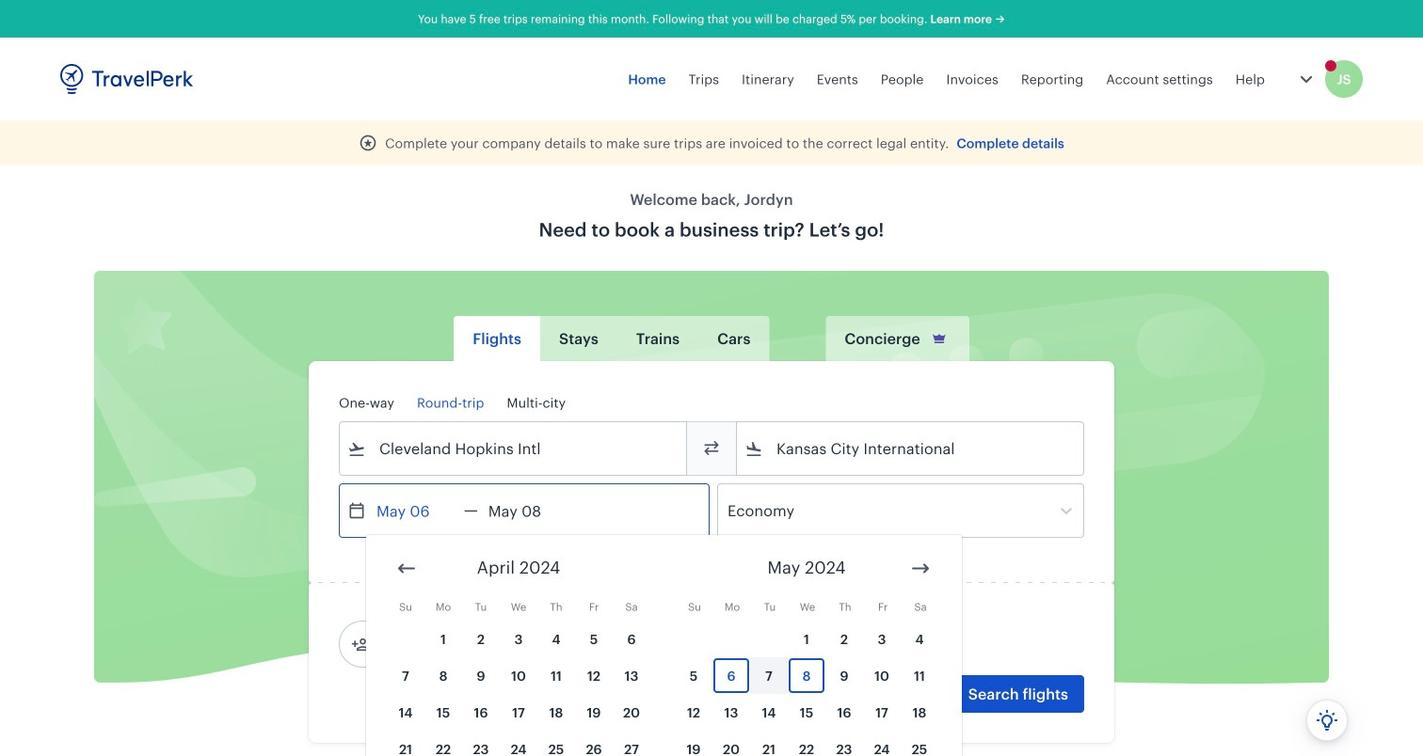 Task type: describe. For each thing, give the bounding box(es) containing it.
Add first traveler search field
[[370, 630, 566, 660]]



Task type: locate. For each thing, give the bounding box(es) containing it.
Depart text field
[[366, 485, 464, 538]]

move backward to switch to the previous month. image
[[395, 558, 418, 580]]

From search field
[[366, 434, 662, 464]]

To search field
[[764, 434, 1059, 464]]

calendar application
[[366, 536, 1424, 757]]

Return text field
[[478, 485, 576, 538]]

move forward to switch to the next month. image
[[909, 558, 932, 580]]



